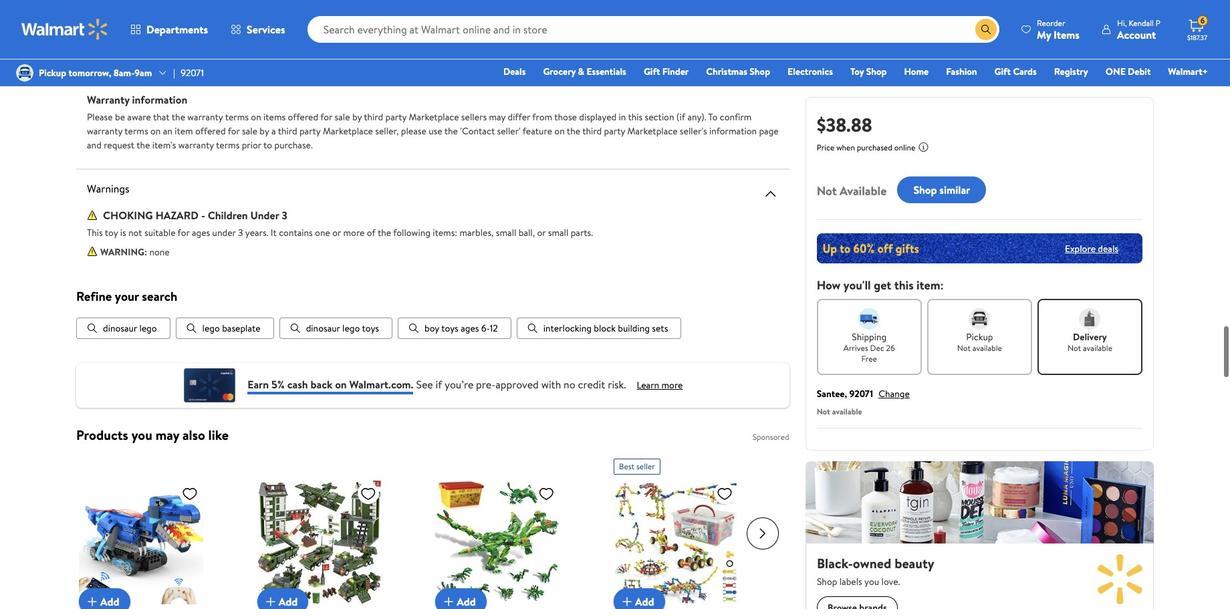 Task type: describe. For each thing, give the bounding box(es) containing it.
intent image for delivery image
[[1080, 308, 1101, 330]]

price
[[817, 142, 835, 153]]

deals link
[[497, 64, 532, 79]]

shop inside shop similar button
[[914, 182, 937, 197]]

delivery not available
[[1068, 330, 1113, 354]]

prior
[[242, 137, 261, 150]]

search
[[142, 286, 177, 304]]

account
[[1117, 27, 1156, 42]]

boy toys ages 6-12
[[425, 320, 498, 334]]

2 lego from the left
[[202, 320, 220, 334]]

santee,
[[817, 387, 847, 401]]

registry link
[[1048, 64, 1094, 79]]

purchase.
[[275, 137, 313, 150]]

add to cart image for kids building stem toys, 125 pcs building blocks kit educational construction engineering learning set for ages 3 4 5 6 7 8 9 10 year old boys girls, best gift for kid creative games fun stem activity image
[[619, 593, 635, 609]]

2 horizontal spatial third
[[583, 123, 602, 136]]

pickup for not
[[966, 330, 993, 344]]

yerloa dinosaur stem building toys for boys 8 to 12, remote control dinosaur building kit for kids, dinosaur building block set christmas birthday gift ages 6 7 8 9 10 11 12, 343 pieces image
[[79, 479, 203, 603]]

1 horizontal spatial information
[[709, 123, 757, 136]]

electronics link
[[782, 64, 839, 79]]

back
[[311, 376, 333, 390]]

earn
[[248, 376, 269, 390]]

contains
[[279, 224, 313, 238]]

2 vertical spatial warranty
[[178, 137, 214, 150]]

2 product group from the left
[[436, 452, 595, 609]]

essentials
[[587, 65, 627, 78]]

seller's
[[680, 123, 707, 136]]

and
[[87, 137, 102, 150]]

displayed
[[579, 109, 617, 122]]

reorder
[[1037, 17, 1066, 28]]

search icon image
[[981, 24, 992, 35]]

12
[[490, 320, 498, 334]]

block
[[594, 320, 616, 334]]

2 horizontal spatial marketplace
[[628, 123, 678, 136]]

$38.88
[[817, 112, 872, 138]]

online
[[895, 142, 916, 153]]

0 horizontal spatial by
[[260, 123, 269, 136]]

you'll
[[844, 277, 871, 294]]

toy
[[851, 65, 864, 78]]

2 vertical spatial for
[[178, 224, 190, 238]]

1 vertical spatial 3
[[238, 224, 243, 238]]

available inside "santee, 92071 change not available"
[[832, 406, 862, 417]]

1 vertical spatial for
[[228, 123, 240, 136]]

0 vertical spatial sale
[[335, 109, 350, 122]]

best seller
[[619, 459, 655, 471]]

items
[[263, 109, 286, 122]]

26
[[886, 342, 895, 354]]

warranty for warranty information please be aware that the warranty terms on items offered for sale by third party marketplace sellers may differ from those displayed in this section (if any). to confirm warranty terms on an item offered for sale by a third party marketplace seller, please use the 'contact seller' feature on the third party marketplace seller's information page and request the item's warranty terms prior to purchase.
[[87, 91, 130, 105]]

deals
[[1098, 242, 1119, 255]]

add for add to cart image associated with dinosaurs building set toys, 8-in-1 dinosaurs building blocks kit with storage bucket, 3-headed dinosaur stem toys christmas gifts for boys girls age 6+ (876 pieces) image
[[457, 593, 476, 608]]

risk.
[[608, 376, 626, 390]]

add for add to cart icon
[[100, 593, 119, 608]]

1 horizontal spatial more
[[662, 377, 683, 390]]

on down those
[[555, 123, 565, 136]]

toy
[[105, 224, 118, 238]]

add to favorites list, 1162 piece police building blocks set, army military base building kit, stem building toy christmas gifts for boys kids ages 6-12 (green) image
[[360, 484, 376, 501]]

lego baseplate
[[202, 320, 261, 334]]

gift finder link
[[638, 64, 695, 79]]

add to favorites list, dinosaurs building set toys, 8-in-1 dinosaurs building blocks kit with storage bucket, 3-headed dinosaur stem toys christmas gifts for boys girls age 6+ (876 pieces) image
[[539, 484, 555, 501]]

not available
[[817, 183, 887, 199]]

Walmart Site-Wide search field
[[307, 16, 1000, 43]]

add to cart image
[[84, 593, 100, 609]]

pickup tomorrow, 8am-9am
[[39, 66, 152, 80]]

parts.
[[571, 224, 593, 238]]

how
[[817, 277, 841, 294]]

6-
[[481, 320, 490, 334]]

on left items
[[251, 109, 261, 122]]

interlocking block building sets
[[543, 320, 668, 334]]

92071 for santee,
[[850, 387, 873, 401]]

one debit link
[[1100, 64, 1157, 79]]

credit
[[578, 376, 605, 390]]

hi,
[[1117, 17, 1127, 28]]

warranty for warranty
[[87, 59, 129, 73]]

not inside delivery not available
[[1068, 342, 1081, 354]]

approved
[[496, 376, 539, 390]]

no
[[564, 376, 576, 390]]

choking hazard - children under 3
[[103, 206, 287, 221]]

0 vertical spatial ages
[[192, 224, 210, 238]]

warnings image
[[763, 184, 779, 200]]

0 vertical spatial terms
[[225, 109, 249, 122]]

children
[[208, 206, 248, 221]]

to
[[708, 109, 718, 122]]

see
[[416, 376, 433, 390]]

-
[[201, 206, 205, 221]]

under
[[250, 206, 279, 221]]

intent image for pickup image
[[969, 308, 991, 330]]

warning: none
[[100, 244, 170, 257]]

item's
[[152, 137, 176, 150]]

lego baseplate list item
[[176, 316, 274, 338]]

$187.37
[[1188, 33, 1208, 42]]

1 small from the left
[[496, 224, 516, 238]]

0 horizontal spatial information
[[132, 91, 187, 105]]

price when purchased online
[[817, 142, 916, 153]]

differ
[[508, 109, 530, 122]]

up to sixty percent off deals. shop now. image
[[817, 233, 1143, 263]]

inches
[[163, 16, 189, 29]]

a
[[271, 123, 276, 136]]

best
[[619, 459, 635, 471]]

shop for toy shop
[[866, 65, 887, 78]]

0 horizontal spatial third
[[278, 123, 297, 136]]

shop similar
[[914, 182, 970, 197]]

gift for gift cards
[[995, 65, 1011, 78]]

marbles,
[[460, 224, 494, 238]]

1 x from the left
[[110, 16, 115, 29]]

not inside "pickup not available"
[[957, 342, 971, 354]]

warranty image
[[763, 63, 779, 79]]

add to favorites list, kids building stem toys, 125 pcs building blocks kit educational construction engineering learning set for ages 3 4 5 6 7 8 9 10 year old boys girls, best gift for kid creative games fun stem activity image
[[717, 484, 733, 501]]

5%
[[271, 376, 285, 390]]

2 x from the left
[[137, 16, 141, 29]]

free
[[862, 353, 877, 364]]

0 vertical spatial by
[[352, 109, 362, 122]]

not inside "santee, 92071 change not available"
[[817, 406, 830, 417]]

registry
[[1054, 65, 1088, 78]]

add to favorites list, yerloa dinosaur stem building toys for boys 8 to 12, remote control dinosaur building kit for kids, dinosaur building block set christmas birthday gift ages 6 7 8 9 10 11 12, 343 pieces image
[[182, 484, 198, 501]]

learn more
[[637, 377, 683, 390]]

dinosaur for dinosaur lego toys
[[306, 320, 340, 334]]

add button for kids building stem toys, 125 pcs building blocks kit educational construction engineering learning set for ages 3 4 5 6 7 8 9 10 year old boys girls, best gift for kid creative games fun stem activity image
[[614, 587, 665, 609]]

92071 for |
[[181, 66, 204, 80]]

debit
[[1128, 65, 1151, 78]]

refine your search
[[76, 286, 177, 304]]

1 horizontal spatial this
[[894, 277, 914, 294]]

like
[[208, 425, 229, 443]]

9am
[[135, 66, 152, 80]]

1 vertical spatial terms
[[125, 123, 148, 136]]

suitable
[[144, 224, 176, 238]]

8am-
[[114, 66, 135, 80]]

walmart image
[[21, 19, 108, 40]]

warning image
[[87, 245, 98, 256]]

services
[[247, 22, 285, 37]]

0 horizontal spatial may
[[156, 425, 179, 443]]

add to cart image for dinosaurs building set toys, 8-in-1 dinosaurs building blocks kit with storage bucket, 3-headed dinosaur stem toys christmas gifts for boys girls age 6+ (876 pieces) image
[[441, 593, 457, 609]]

lego for dinosaur lego toys
[[342, 320, 360, 334]]

next slide for products you may also like list image
[[747, 516, 779, 548]]

dinosaur lego list item
[[76, 316, 170, 338]]

dinosaurs building set toys, 8-in-1 dinosaurs building blocks kit with storage bucket, 3-headed dinosaur stem toys christmas gifts for boys girls age 6+ (876 pieces) image
[[436, 479, 560, 603]]

boy toys ages 6-12 list item
[[398, 316, 511, 338]]

this toy is not suitable for ages under 3 years. it contains one or more of the following items: marbles, small ball, or small parts.
[[87, 224, 593, 238]]

2 or from the left
[[537, 224, 546, 238]]

grocery
[[543, 65, 576, 78]]

hazard
[[156, 206, 199, 221]]

shop for christmas shop
[[750, 65, 770, 78]]



Task type: vqa. For each thing, say whether or not it's contained in the screenshot.
make
no



Task type: locate. For each thing, give the bounding box(es) containing it.
seller,
[[375, 123, 399, 136]]

1 product group from the left
[[257, 452, 417, 609]]

item
[[175, 123, 193, 136]]

refine
[[76, 286, 112, 304]]

1 horizontal spatial by
[[352, 109, 362, 122]]

1 horizontal spatial lego
[[202, 320, 220, 334]]

2 small from the left
[[548, 224, 569, 238]]

you're
[[445, 376, 474, 390]]

Search search field
[[307, 16, 1000, 43]]

party
[[385, 109, 407, 122], [300, 123, 321, 136], [604, 123, 625, 136]]

marketplace left seller,
[[323, 123, 373, 136]]

home link
[[898, 64, 935, 79]]

is
[[120, 224, 126, 238]]

1 vertical spatial by
[[260, 123, 269, 136]]

add button
[[79, 587, 130, 609], [257, 587, 308, 609], [436, 587, 487, 609], [614, 587, 665, 609]]

aware
[[127, 109, 151, 122]]

pickup left tomorrow,
[[39, 66, 66, 80]]

warranty down item
[[178, 137, 214, 150]]

1162 piece police building blocks set, army military base building kit, stem building toy christmas gifts for boys kids ages 6-12 (green) image
[[257, 479, 382, 603]]

page
[[759, 123, 779, 136]]

may up seller'
[[489, 109, 506, 122]]

or right one
[[332, 224, 341, 238]]

of
[[367, 224, 376, 238]]

how you'll get this item:
[[817, 277, 944, 294]]

or
[[332, 224, 341, 238], [537, 224, 546, 238]]

capitalone image
[[183, 367, 237, 401]]

the
[[172, 109, 185, 122], [444, 123, 458, 136], [567, 123, 580, 136], [137, 137, 150, 150], [378, 224, 391, 238]]

1 dinosaur from the left
[[103, 320, 137, 334]]

available for pickup
[[973, 342, 1002, 354]]

not down santee,
[[817, 406, 830, 417]]

information up that
[[132, 91, 187, 105]]

1 horizontal spatial or
[[537, 224, 546, 238]]

those
[[554, 109, 577, 122]]

1 gift from the left
[[644, 65, 660, 78]]

1 horizontal spatial add to cart image
[[441, 593, 457, 609]]

1 horizontal spatial sale
[[335, 109, 350, 122]]

1 warranty from the top
[[87, 59, 129, 73]]

shop inside toy shop link
[[866, 65, 887, 78]]

add button for 1162 piece police building blocks set, army military base building kit, stem building toy christmas gifts for boys kids ages 6-12 (green) image
[[257, 587, 308, 609]]

2 add button from the left
[[257, 587, 308, 609]]

1 vertical spatial more
[[662, 377, 683, 390]]

capital one  earn 5% cash back on walmart.com. see if you're pre-approved with no credit risk. learn more element
[[637, 377, 683, 391]]

pickup for tomorrow,
[[39, 66, 66, 80]]

0 horizontal spatial offered
[[195, 123, 226, 136]]

dinosaur down "refine your search"
[[103, 320, 137, 334]]

information down confirm
[[709, 123, 757, 136]]

warranty up "please"
[[87, 91, 130, 105]]

toys right boy
[[441, 320, 459, 334]]

2 horizontal spatial available
[[1083, 342, 1113, 354]]

toys inside button
[[441, 320, 459, 334]]

party up purchase.
[[300, 123, 321, 136]]

shipping arrives dec 26 free
[[844, 330, 895, 364]]

3 product group from the left
[[614, 452, 773, 609]]

x left the 6.85
[[110, 16, 115, 29]]

may
[[489, 109, 506, 122], [156, 425, 179, 443]]

add to cart image
[[263, 593, 279, 609], [441, 593, 457, 609], [619, 593, 635, 609]]

add for kids building stem toys, 125 pcs building blocks kit educational construction engineering learning set for ages 3 4 5 6 7 8 9 10 year old boys girls, best gift for kid creative games fun stem activity image add to cart image
[[635, 593, 654, 608]]

departments
[[146, 22, 208, 37]]

purchased
[[857, 142, 893, 153]]

2 horizontal spatial party
[[604, 123, 625, 136]]

christmas
[[706, 65, 748, 78]]

0 horizontal spatial lego
[[139, 320, 157, 334]]

shop right toy
[[866, 65, 887, 78]]

shop right christmas
[[750, 65, 770, 78]]

1 vertical spatial warranty
[[87, 91, 130, 105]]

0 horizontal spatial 92071
[[181, 66, 204, 80]]

0 horizontal spatial for
[[178, 224, 190, 238]]

1 vertical spatial offered
[[195, 123, 226, 136]]

shop left similar
[[914, 182, 937, 197]]

dinosaur lego toys list item
[[279, 316, 393, 338]]

sellers
[[461, 109, 487, 122]]

shop similar button
[[898, 177, 987, 203]]

warranty up item
[[187, 109, 223, 122]]

marketplace
[[409, 109, 459, 122], [323, 123, 373, 136], [628, 123, 678, 136]]

3 add button from the left
[[436, 587, 487, 609]]

0 horizontal spatial party
[[300, 123, 321, 136]]

shop
[[750, 65, 770, 78], [866, 65, 887, 78], [914, 182, 937, 197]]

1 horizontal spatial x
[[137, 16, 141, 29]]

product group
[[257, 452, 417, 609], [436, 452, 595, 609], [614, 452, 773, 609]]

0 horizontal spatial shop
[[750, 65, 770, 78]]

2 add to cart image from the left
[[441, 593, 457, 609]]

1 horizontal spatial marketplace
[[409, 109, 459, 122]]

toy shop link
[[845, 64, 893, 79]]

1 add to cart image from the left
[[263, 593, 279, 609]]

1 horizontal spatial party
[[385, 109, 407, 122]]

this right in on the right
[[628, 109, 643, 122]]

available inside "pickup not available"
[[973, 342, 1002, 354]]

0 horizontal spatial 3
[[238, 224, 243, 238]]

1 vertical spatial pickup
[[966, 330, 993, 344]]

ages left 6-
[[461, 320, 479, 334]]

offered right item
[[195, 123, 226, 136]]

not down intent image for delivery
[[1068, 342, 1081, 354]]

0 vertical spatial warranty
[[187, 109, 223, 122]]

list containing dinosaur lego
[[76, 316, 790, 338]]

for
[[320, 109, 332, 122], [228, 123, 240, 136], [178, 224, 190, 238]]

party up seller,
[[385, 109, 407, 122]]

0 horizontal spatial or
[[332, 224, 341, 238]]

earn 5% cash back on walmart.com. see if you're pre-approved with no credit risk.
[[248, 376, 626, 390]]

on right back
[[335, 376, 347, 390]]

1 vertical spatial ages
[[461, 320, 479, 334]]

2 gift from the left
[[995, 65, 1011, 78]]

available down intent image for delivery
[[1083, 342, 1113, 354]]

ball,
[[519, 224, 535, 238]]

add button for dinosaurs building set toys, 8-in-1 dinosaurs building blocks kit with storage bucket, 3-headed dinosaur stem toys christmas gifts for boys girls age 6+ (876 pieces) image
[[436, 587, 487, 609]]

dinosaur for dinosaur lego
[[103, 320, 137, 334]]

ages down -
[[192, 224, 210, 238]]

the up item
[[172, 109, 185, 122]]

0 horizontal spatial gift
[[644, 65, 660, 78]]

3 lego from the left
[[342, 320, 360, 334]]

dinosaur lego button
[[76, 316, 170, 338]]

1 horizontal spatial for
[[228, 123, 240, 136]]

third right a
[[278, 123, 297, 136]]

1 horizontal spatial shop
[[866, 65, 887, 78]]

4 add from the left
[[635, 593, 654, 608]]

small
[[496, 224, 516, 238], [548, 224, 569, 238]]

on
[[251, 109, 261, 122], [150, 123, 161, 136], [555, 123, 565, 136], [335, 376, 347, 390]]

add button for yerloa dinosaur stem building toys for boys 8 to 12, remote control dinosaur building kit for kids, dinosaur building block set christmas birthday gift ages 6 7 8 9 10 11 12, 343 pieces image
[[79, 587, 130, 609]]

christmas shop
[[706, 65, 770, 78]]

1 horizontal spatial ages
[[461, 320, 479, 334]]

available down intent image for pickup
[[973, 342, 1002, 354]]

may right you
[[156, 425, 179, 443]]

on left an
[[150, 123, 161, 136]]

available for delivery
[[1083, 342, 1113, 354]]

1 lego from the left
[[139, 320, 157, 334]]

0 horizontal spatial product group
[[257, 452, 417, 609]]

for right items
[[320, 109, 332, 122]]

tomorrow,
[[69, 66, 111, 80]]

x
[[110, 16, 115, 29], [137, 16, 141, 29]]

1 vertical spatial may
[[156, 425, 179, 443]]

lego down search
[[139, 320, 157, 334]]

services button
[[219, 13, 297, 45]]

warnings
[[87, 180, 129, 194]]

dinosaur lego toys
[[306, 320, 379, 334]]

'contact
[[460, 123, 495, 136]]

interlocking
[[543, 320, 592, 334]]

0 horizontal spatial sale
[[242, 123, 257, 136]]

dinosaur inside list item
[[103, 320, 137, 334]]

shipping
[[852, 330, 887, 344]]

for down hazard
[[178, 224, 190, 238]]

interlocking block building sets list item
[[517, 316, 682, 338]]

lego up walmart.com.
[[342, 320, 360, 334]]

1 vertical spatial 92071
[[850, 387, 873, 401]]

the right use
[[444, 123, 458, 136]]

0 horizontal spatial more
[[343, 224, 365, 238]]

0 vertical spatial pickup
[[39, 66, 66, 80]]

dinosaur up back
[[306, 320, 340, 334]]

walmart.com.
[[349, 376, 414, 390]]

1 horizontal spatial may
[[489, 109, 506, 122]]

home
[[904, 65, 929, 78]]

please
[[87, 109, 113, 122]]

0 horizontal spatial x
[[110, 16, 115, 29]]

add
[[100, 593, 119, 608], [279, 593, 298, 608], [457, 593, 476, 608], [635, 593, 654, 608]]

marketplace up use
[[409, 109, 459, 122]]

3 add from the left
[[457, 593, 476, 608]]

baseplate
[[222, 320, 261, 334]]

shop inside 'christmas shop' link
[[750, 65, 770, 78]]

gift left cards
[[995, 65, 1011, 78]]

1 horizontal spatial pickup
[[966, 330, 993, 344]]

more left of
[[343, 224, 365, 238]]

pickup
[[39, 66, 66, 80], [966, 330, 993, 344]]

1 horizontal spatial offered
[[288, 109, 318, 122]]

this right get
[[894, 277, 914, 294]]

information
[[132, 91, 187, 105], [709, 123, 757, 136]]

92071 inside "santee, 92071 change not available"
[[850, 387, 873, 401]]

1 horizontal spatial 3
[[282, 206, 287, 221]]

warranty
[[187, 109, 223, 122], [87, 123, 122, 136], [178, 137, 214, 150]]

10.43
[[87, 16, 108, 29]]

 image
[[16, 64, 33, 82]]

0 vertical spatial information
[[132, 91, 187, 105]]

boy
[[425, 320, 439, 334]]

3 left years.
[[238, 224, 243, 238]]

3 add to cart image from the left
[[619, 593, 635, 609]]

grocery & essentials
[[543, 65, 627, 78]]

2 horizontal spatial lego
[[342, 320, 360, 334]]

0 horizontal spatial dinosaur
[[103, 320, 137, 334]]

sets
[[652, 320, 668, 334]]

following
[[393, 224, 431, 238]]

one
[[315, 224, 330, 238]]

building
[[618, 320, 650, 334]]

this inside warranty information please be aware that the warranty terms on items offered for sale by third party marketplace sellers may differ from those displayed in this section (if any). to confirm warranty terms on an item offered for sale by a third party marketplace seller, please use the 'contact seller' feature on the third party marketplace seller's information page and request the item's warranty terms prior to purchase.
[[628, 109, 643, 122]]

third down displayed at top
[[583, 123, 602, 136]]

this
[[628, 109, 643, 122], [894, 277, 914, 294]]

gift inside gift finder link
[[644, 65, 660, 78]]

please
[[401, 123, 427, 136]]

|
[[173, 66, 175, 80]]

warning:
[[100, 244, 147, 257]]

1 vertical spatial information
[[709, 123, 757, 136]]

lego left baseplate
[[202, 320, 220, 334]]

offered right items
[[288, 109, 318, 122]]

2 horizontal spatial product group
[[614, 452, 773, 609]]

pickup down intent image for pickup
[[966, 330, 993, 344]]

0 vertical spatial more
[[343, 224, 365, 238]]

any).
[[688, 109, 706, 122]]

1 toys from the left
[[362, 320, 379, 334]]

choking
[[103, 206, 153, 221]]

your
[[115, 286, 139, 304]]

not left available
[[817, 183, 837, 199]]

third up seller,
[[364, 109, 383, 122]]

1 or from the left
[[332, 224, 341, 238]]

boy toys ages 6-12 button
[[398, 316, 511, 338]]

1 add from the left
[[100, 593, 119, 608]]

kids building stem toys, 125 pcs building blocks kit educational construction engineering learning set for ages 3 4 5 6 7 8 9 10 year old boys girls, best gift for kid creative games fun stem activity image
[[614, 479, 738, 603]]

lego inside list item
[[139, 320, 157, 334]]

0 vertical spatial this
[[628, 109, 643, 122]]

p
[[1156, 17, 1161, 28]]

92071 right the |
[[181, 66, 204, 80]]

offered
[[288, 109, 318, 122], [195, 123, 226, 136]]

0 vertical spatial may
[[489, 109, 506, 122]]

0 horizontal spatial small
[[496, 224, 516, 238]]

0 horizontal spatial add to cart image
[[263, 593, 279, 609]]

list
[[76, 316, 790, 338]]

items:
[[433, 224, 457, 238]]

0 horizontal spatial pickup
[[39, 66, 66, 80]]

deals
[[504, 65, 526, 78]]

may inside warranty information please be aware that the warranty terms on items offered for sale by third party marketplace sellers may differ from those displayed in this section (if any). to confirm warranty terms on an item offered for sale by a third party marketplace seller, please use the 'contact seller' feature on the third party marketplace seller's information page and request the item's warranty terms prior to purchase.
[[489, 109, 506, 122]]

terms down aware
[[125, 123, 148, 136]]

2 vertical spatial terms
[[216, 137, 240, 150]]

0 horizontal spatial toys
[[362, 320, 379, 334]]

add to cart image for 1162 piece police building blocks set, army military base building kit, stem building toy christmas gifts for boys kids ages 6-12 (green) image
[[263, 593, 279, 609]]

1 horizontal spatial product group
[[436, 452, 595, 609]]

available inside delivery not available
[[1083, 342, 1113, 354]]

x right the 6.85
[[137, 16, 141, 29]]

intent image for shipping image
[[859, 308, 880, 330]]

0 vertical spatial offered
[[288, 109, 318, 122]]

warning image
[[87, 208, 98, 219]]

lego
[[139, 320, 157, 334], [202, 320, 220, 334], [342, 320, 360, 334]]

gift for gift finder
[[644, 65, 660, 78]]

marketplace down section
[[628, 123, 678, 136]]

cash
[[287, 376, 308, 390]]

2 horizontal spatial add to cart image
[[619, 593, 635, 609]]

2 horizontal spatial shop
[[914, 182, 937, 197]]

1 vertical spatial warranty
[[87, 123, 122, 136]]

1 horizontal spatial 92071
[[850, 387, 873, 401]]

gift left finder
[[644, 65, 660, 78]]

walmart+ link
[[1162, 64, 1214, 79]]

1 horizontal spatial small
[[548, 224, 569, 238]]

0 horizontal spatial this
[[628, 109, 643, 122]]

0 vertical spatial warranty
[[87, 59, 129, 73]]

warranty left 9am
[[87, 59, 129, 73]]

1 add button from the left
[[79, 587, 130, 609]]

toys up walmart.com.
[[362, 320, 379, 334]]

2 warranty from the top
[[87, 91, 130, 105]]

dec
[[870, 342, 884, 354]]

lego for dinosaur lego
[[139, 320, 157, 334]]

&
[[578, 65, 584, 78]]

the down those
[[567, 123, 580, 136]]

ages inside button
[[461, 320, 479, 334]]

0 horizontal spatial available
[[832, 406, 862, 417]]

products
[[76, 425, 128, 443]]

for left a
[[228, 123, 240, 136]]

terms up prior
[[225, 109, 249, 122]]

third
[[364, 109, 383, 122], [278, 123, 297, 136], [583, 123, 602, 136]]

the left item's
[[137, 137, 150, 150]]

1 vertical spatial this
[[894, 277, 914, 294]]

small left parts.
[[548, 224, 569, 238]]

0 horizontal spatial marketplace
[[323, 123, 373, 136]]

2 dinosaur from the left
[[306, 320, 340, 334]]

request
[[104, 137, 134, 150]]

0 vertical spatial 3
[[282, 206, 287, 221]]

2 horizontal spatial for
[[320, 109, 332, 122]]

more right the learn
[[662, 377, 683, 390]]

not
[[128, 224, 142, 238]]

1 horizontal spatial gift
[[995, 65, 1011, 78]]

gift inside gift cards 'link'
[[995, 65, 1011, 78]]

2 toys from the left
[[441, 320, 459, 334]]

legal information image
[[918, 142, 929, 152]]

pickup inside "pickup not available"
[[966, 330, 993, 344]]

0 horizontal spatial ages
[[192, 224, 210, 238]]

1 horizontal spatial dinosaur
[[306, 320, 340, 334]]

1 vertical spatial sale
[[242, 123, 257, 136]]

small left ball,
[[496, 224, 516, 238]]

add for add to cart image corresponding to 1162 piece police building blocks set, army military base building kit, stem building toy christmas gifts for boys kids ages 6-12 (green) image
[[279, 593, 298, 608]]

warranty information please be aware that the warranty terms on items offered for sale by third party marketplace sellers may differ from those displayed in this section (if any). to confirm warranty terms on an item offered for sale by a third party marketplace seller, please use the 'contact seller' feature on the third party marketplace seller's information page and request the item's warranty terms prior to purchase.
[[87, 91, 779, 150]]

not down intent image for pickup
[[957, 342, 971, 354]]

products you may also like
[[76, 425, 229, 443]]

cards
[[1013, 65, 1037, 78]]

2 add from the left
[[279, 593, 298, 608]]

0 vertical spatial for
[[320, 109, 332, 122]]

dinosaur inside list item
[[306, 320, 340, 334]]

4 add button from the left
[[614, 587, 665, 609]]

warranty inside warranty information please be aware that the warranty terms on items offered for sale by third party marketplace sellers may differ from those displayed in this section (if any). to confirm warranty terms on an item offered for sale by a third party marketplace seller, please use the 'contact seller' feature on the third party marketplace seller's information page and request the item's warranty terms prior to purchase.
[[87, 91, 130, 105]]

or right ball,
[[537, 224, 546, 238]]

under
[[212, 224, 236, 238]]

92071 right santee,
[[850, 387, 873, 401]]

explore deals
[[1065, 242, 1119, 255]]

0 vertical spatial 92071
[[181, 66, 204, 80]]

my
[[1037, 27, 1051, 42]]

warranty down "please"
[[87, 123, 122, 136]]

terms left prior
[[216, 137, 240, 150]]

toys inside button
[[362, 320, 379, 334]]

available down santee,
[[832, 406, 862, 417]]

3 right under
[[282, 206, 287, 221]]

change
[[879, 387, 910, 401]]

1 horizontal spatial available
[[973, 342, 1002, 354]]

party down in on the right
[[604, 123, 625, 136]]

1 horizontal spatial toys
[[441, 320, 459, 334]]

the right of
[[378, 224, 391, 238]]

1 horizontal spatial third
[[364, 109, 383, 122]]



